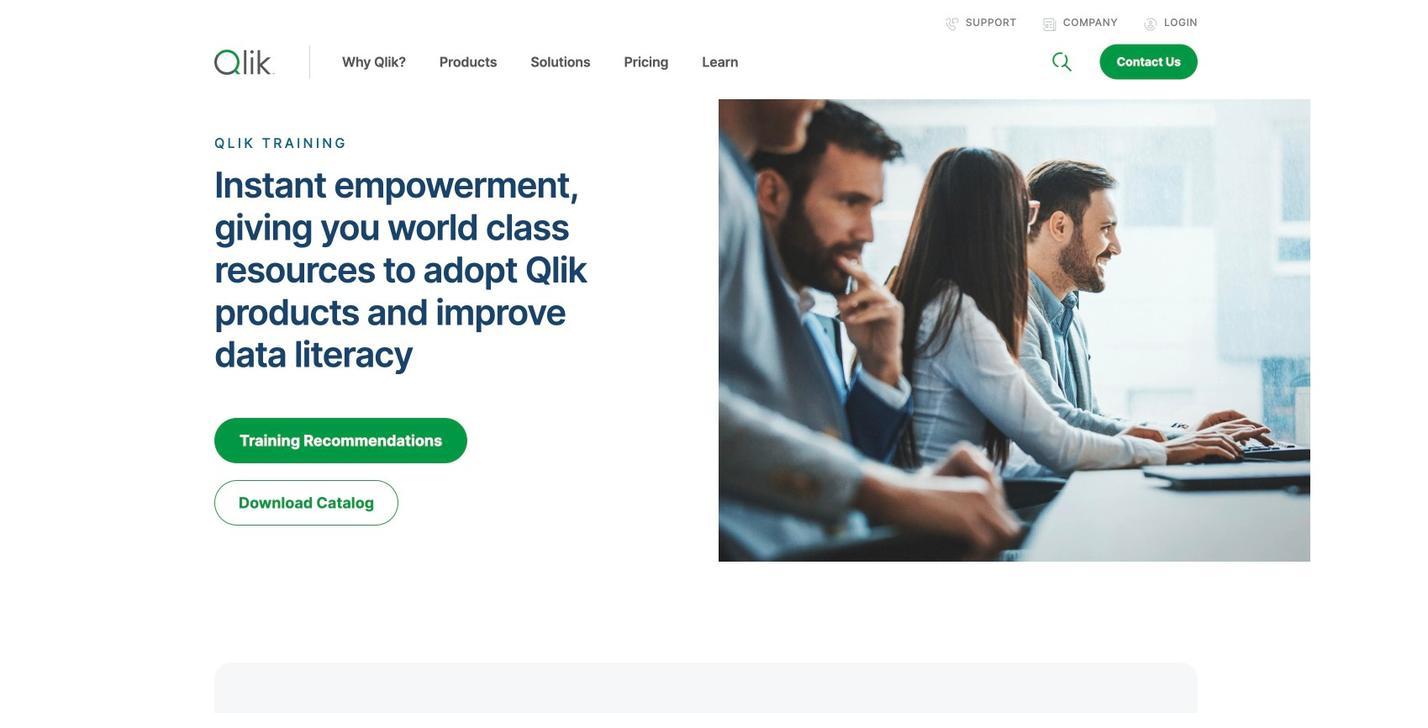 Task type: describe. For each thing, give the bounding box(es) containing it.
support image
[[946, 18, 959, 31]]

company image
[[1043, 18, 1057, 31]]

login image
[[1145, 18, 1158, 31]]

qlik image
[[214, 50, 275, 75]]



Task type: vqa. For each thing, say whether or not it's contained in the screenshot.
Close search icon
no



Task type: locate. For each thing, give the bounding box(es) containing it.
qlik training: adopt to qlik products & improve data literacy image
[[719, 99, 1311, 562]]



